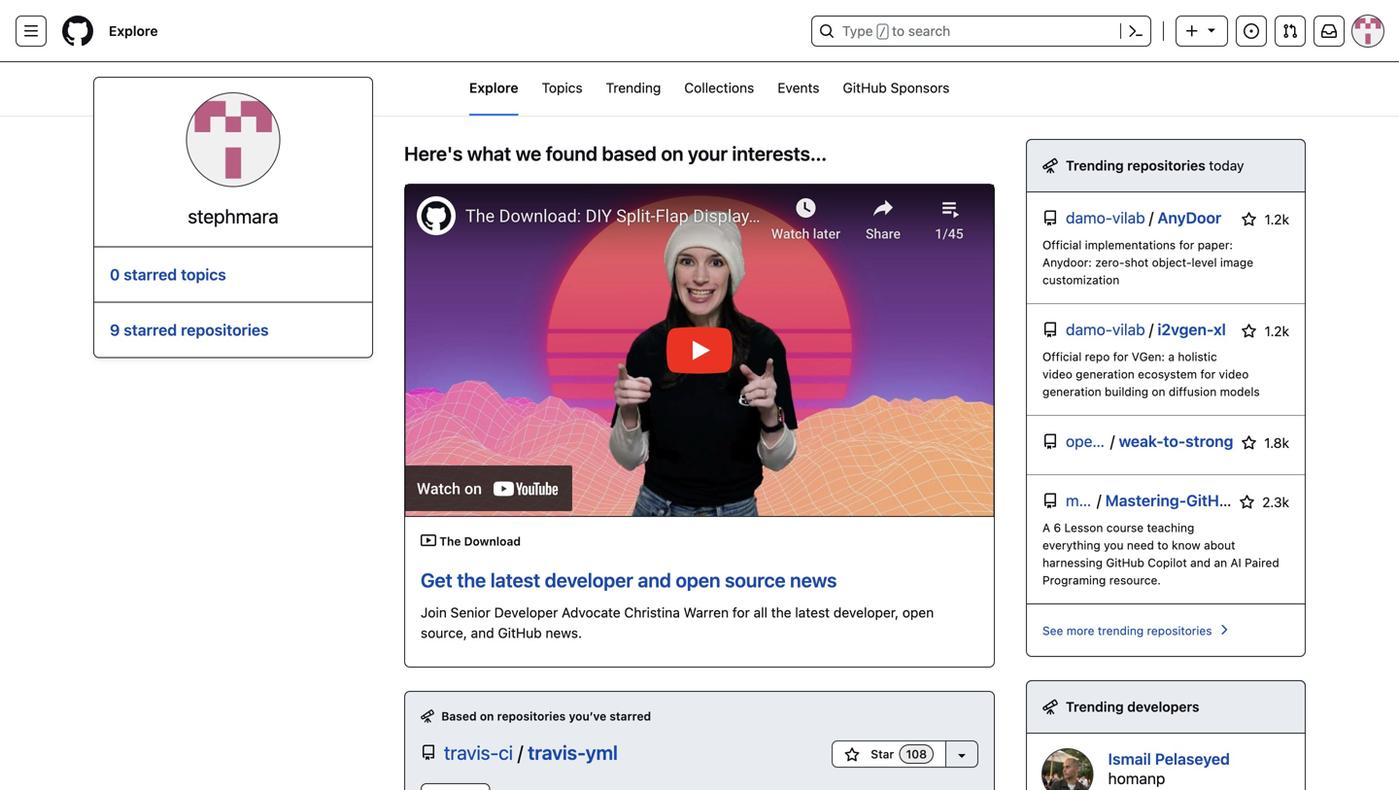 Task type: vqa. For each thing, say whether or not it's contained in the screenshot.
second package image from the bottom
no



Task type: locate. For each thing, give the bounding box(es) containing it.
video up "models"
[[1219, 367, 1249, 381]]

repo image for damo-vilab / anydoor
[[1043, 210, 1059, 226]]

repositories
[[1128, 157, 1206, 174], [181, 321, 269, 339], [1147, 624, 1213, 638], [497, 709, 566, 723]]

repo image left 'openai' link
[[1043, 434, 1059, 450]]

christina
[[624, 604, 680, 620]]

0 horizontal spatial video
[[1043, 367, 1073, 381]]

0 vertical spatial official
[[1043, 238, 1082, 252]]

official inside official repo for vgen: a holistic video generation ecosystem for video generation building on diffusion models
[[1043, 350, 1082, 364]]

1 vertical spatial star image
[[1240, 495, 1255, 510]]

1 repo image from the top
[[1043, 434, 1059, 450]]

1 horizontal spatial video
[[1219, 367, 1249, 381]]

1 vertical spatial damo-
[[1066, 320, 1113, 339]]

/ right type
[[879, 25, 886, 39]]

1 vertical spatial the
[[771, 604, 792, 620]]

1 horizontal spatial travis-
[[528, 741, 586, 764]]

2 vertical spatial on
[[480, 709, 494, 723]]

join senior developer advocate christina warren for all the latest developer, open source, and github news.
[[421, 604, 934, 641]]

trending for trending developers
[[1066, 699, 1124, 715]]

repo image up anydoor:
[[1043, 210, 1059, 226]]

github up resource.
[[1106, 556, 1145, 570]]

1 vertical spatial github
[[1106, 556, 1145, 570]]

repo image down "customization"
[[1043, 322, 1059, 338]]

advocate
[[562, 604, 621, 620]]

1 vertical spatial repo image
[[1043, 322, 1059, 338]]

all
[[754, 604, 768, 620]]

0 vertical spatial starred
[[124, 265, 177, 284]]

0 vertical spatial explore link
[[101, 16, 166, 47]]

developer
[[494, 604, 558, 620]]

2 vilab from the top
[[1113, 320, 1146, 339]]

star image left star
[[845, 747, 860, 763]]

trending right these results are generated by github computers image
[[1066, 157, 1124, 174]]

on
[[661, 142, 684, 165], [1152, 385, 1166, 399], [480, 709, 494, 723]]

paired-
[[1333, 491, 1386, 510]]

2 vertical spatial github
[[498, 625, 542, 641]]

0 vertical spatial repo image
[[1043, 210, 1059, 226]]

2 horizontal spatial and
[[1191, 556, 1211, 570]]

1 vertical spatial these results are generated by github computers element
[[1043, 697, 1059, 717]]

star image up image
[[1242, 212, 1257, 227]]

star 108
[[868, 747, 927, 761]]

this recommendation was generated by github computers image
[[421, 709, 434, 723]]

sponsors
[[891, 80, 950, 96]]

0 horizontal spatial travis-
[[444, 741, 499, 764]]

1 travis- from the left
[[444, 741, 499, 764]]

repo image up the a
[[1043, 493, 1059, 509]]

the
[[457, 568, 486, 591], [771, 604, 792, 620]]

topics
[[181, 265, 226, 284]]

damo-
[[1066, 208, 1113, 227], [1066, 320, 1113, 339]]

1 horizontal spatial open
[[903, 604, 934, 620]]

for down holistic
[[1201, 367, 1216, 381]]

0 vertical spatial repo image
[[1043, 434, 1059, 450]]

1.2k for i2vgen-xl
[[1261, 323, 1290, 339]]

video
[[1043, 367, 1073, 381], [1219, 367, 1249, 381]]

to up the copilot
[[1158, 538, 1169, 552]]

0 vertical spatial generation
[[1076, 367, 1135, 381]]

1 vertical spatial vilab
[[1113, 320, 1146, 339]]

0 vertical spatial to
[[892, 23, 905, 39]]

latest up the developer
[[491, 568, 541, 591]]

official for damo-vilab / anydoor
[[1043, 238, 1082, 252]]

github left sponsors
[[843, 80, 887, 96]]

official left repo
[[1043, 350, 1082, 364]]

2 official from the top
[[1043, 350, 1082, 364]]

starred right the 9
[[124, 321, 177, 339]]

lesson
[[1065, 521, 1104, 535]]

2 1.2k link from the top
[[1242, 320, 1290, 342]]

/ inside type / to search
[[879, 25, 886, 39]]

on down "ecosystem"
[[1152, 385, 1166, 399]]

1 horizontal spatial explore link
[[469, 62, 519, 116]]

1 horizontal spatial latest
[[795, 604, 830, 620]]

openai link
[[1066, 432, 1114, 452]]

1 these results are generated by github computers element from the top
[[1043, 156, 1059, 176]]

2 vertical spatial repo image
[[421, 745, 436, 760]]

repositories down 0 starred topics link
[[181, 321, 269, 339]]

command palette image
[[1128, 23, 1144, 39]]

see more trending repositories
[[1043, 624, 1213, 638]]

type / to search
[[843, 23, 951, 39]]

vgen:
[[1132, 350, 1165, 364]]

2.3k
[[1259, 494, 1290, 510]]

trending up the 'based'
[[606, 80, 661, 96]]

1 vertical spatial explore link
[[469, 62, 519, 116]]

vilab up "vgen:"
[[1113, 320, 1146, 339]]

1 vertical spatial star image
[[1242, 435, 1257, 451]]

pr
[[1386, 491, 1400, 510]]

0 vertical spatial latest
[[491, 568, 541, 591]]

search
[[909, 23, 951, 39]]

repositories inside the see more trending repositories link
[[1147, 624, 1213, 638]]

travis-
[[444, 741, 499, 764], [528, 741, 586, 764]]

/ up lesson
[[1097, 491, 1102, 510]]

on inside official repo for vgen: a holistic video generation ecosystem for video generation building on diffusion models
[[1152, 385, 1166, 399]]

repo image for openai
[[1043, 434, 1059, 450]]

1 horizontal spatial the
[[771, 604, 792, 620]]

2 these results are generated by github computers element from the top
[[1043, 697, 1059, 717]]

0 horizontal spatial latest
[[491, 568, 541, 591]]

trending right these results are generated by github computers icon
[[1066, 699, 1124, 715]]

triangle down image
[[1204, 22, 1220, 37]]

weak-
[[1119, 432, 1164, 451]]

your
[[688, 142, 728, 165]]

trending for trending
[[606, 80, 661, 96]]

repositories left chevron right icon
[[1147, 624, 1213, 638]]

based
[[602, 142, 657, 165]]

generation
[[1076, 367, 1135, 381], [1043, 385, 1102, 399]]

explore up what in the left top of the page
[[469, 80, 519, 96]]

shot
[[1125, 256, 1149, 269]]

open right 'developer,'
[[903, 604, 934, 620]]

0 vertical spatial damo-
[[1066, 208, 1113, 227]]

get
[[421, 568, 453, 591]]

1 vertical spatial to
[[1158, 538, 1169, 552]]

pelaseyed
[[1155, 750, 1231, 768]]

explore right homepage image
[[109, 23, 158, 39]]

to
[[892, 23, 905, 39], [1158, 538, 1169, 552]]

these results are generated by github computers element
[[1043, 156, 1059, 176], [1043, 697, 1059, 717]]

damo- up zero-
[[1066, 208, 1113, 227]]

0 vertical spatial 1.2k link
[[1242, 208, 1290, 230]]

1 vertical spatial starred
[[124, 321, 177, 339]]

open up warren
[[676, 568, 721, 591]]

1 damo-vilab link from the top
[[1066, 208, 1146, 228]]

these results are generated by github computers image
[[1043, 158, 1059, 174]]

and inside join senior developer advocate christina warren for all the latest developer, open source, and github news.
[[471, 625, 494, 641]]

2 video from the left
[[1219, 367, 1249, 381]]

ismail
[[1109, 750, 1152, 768]]

1 video from the left
[[1043, 367, 1073, 381]]

0 horizontal spatial and
[[471, 625, 494, 641]]

6
[[1054, 521, 1062, 535]]

github down the developer
[[498, 625, 542, 641]]

2.3k link
[[1240, 491, 1290, 513]]

star image
[[1242, 212, 1257, 227], [1242, 435, 1257, 451], [845, 747, 860, 763]]

@homanp image
[[1043, 749, 1093, 790]]

2 horizontal spatial on
[[1152, 385, 1166, 399]]

official up anydoor:
[[1043, 238, 1082, 252]]

1 vilab from the top
[[1113, 208, 1146, 227]]

star image right xl at the top right
[[1242, 324, 1257, 339]]

0 vertical spatial star image
[[1242, 324, 1257, 339]]

for
[[1180, 238, 1195, 252], [1114, 350, 1129, 364], [1201, 367, 1216, 381], [733, 604, 750, 620]]

0 vertical spatial vilab
[[1113, 208, 1146, 227]]

trending
[[1098, 624, 1144, 638]]

more
[[1067, 624, 1095, 638]]

1.2k link right xl at the top right
[[1242, 320, 1290, 342]]

damo-vilab link up repo
[[1066, 320, 1146, 340]]

starred for topics
[[124, 265, 177, 284]]

and down senior
[[471, 625, 494, 641]]

copilot-
[[1246, 491, 1305, 510]]

homanp
[[1109, 769, 1166, 788]]

the right all
[[771, 604, 792, 620]]

download
[[464, 534, 521, 548]]

1 vertical spatial open
[[903, 604, 934, 620]]

on right based
[[480, 709, 494, 723]]

star image
[[1242, 324, 1257, 339], [1240, 495, 1255, 510]]

2 damo-vilab link from the top
[[1066, 320, 1146, 340]]

/ up "vgen:"
[[1150, 320, 1154, 339]]

official
[[1043, 238, 1082, 252], [1043, 350, 1082, 364]]

trending developers
[[1066, 699, 1200, 715]]

0 horizontal spatial github
[[498, 625, 542, 641]]

0 vertical spatial explore
[[109, 23, 158, 39]]

0 vertical spatial damo-vilab link
[[1066, 208, 1146, 228]]

1 vertical spatial 1.2k
[[1261, 323, 1290, 339]]

news.
[[546, 625, 582, 641]]

repo image for damo-vilab / i2vgen-xl
[[1043, 322, 1059, 338]]

paper:
[[1198, 238, 1233, 252]]

video up 'openai' on the right of the page
[[1043, 367, 1073, 381]]

1.2k link up image
[[1242, 208, 1290, 230]]

0 horizontal spatial explore
[[109, 23, 158, 39]]

explore link up what in the left top of the page
[[469, 62, 519, 116]]

9 starred repositories link
[[110, 321, 269, 339]]

vilab up implementations
[[1113, 208, 1146, 227]]

weak-to-strong link
[[1119, 432, 1234, 451]]

for up object-
[[1180, 238, 1195, 252]]

building
[[1105, 385, 1149, 399]]

official inside official implementations for paper: anydoor: zero-shot object-level image customization
[[1043, 238, 1082, 252]]

1 vertical spatial official
[[1043, 350, 1082, 364]]

1 horizontal spatial github
[[843, 80, 887, 96]]

see
[[1043, 624, 1064, 638]]

models
[[1220, 385, 1260, 399]]

1 vertical spatial generation
[[1043, 385, 1102, 399]]

and inside a 6 lesson course teaching everything you need to know about harnessing github copilot and an ai paired programing resource.
[[1191, 556, 1211, 570]]

on left your
[[661, 142, 684, 165]]

1 horizontal spatial explore
[[469, 80, 519, 96]]

star image left 1.8k
[[1242, 435, 1257, 451]]

1 vertical spatial repo image
[[1043, 493, 1059, 509]]

1.2k right anydoor link
[[1261, 211, 1290, 227]]

starred
[[124, 265, 177, 284], [124, 321, 177, 339], [610, 709, 651, 723]]

0 vertical spatial open
[[676, 568, 721, 591]]

damo- for damo-vilab / i2vgen-xl
[[1066, 320, 1113, 339]]

2 damo- from the top
[[1066, 320, 1113, 339]]

to-
[[1164, 432, 1186, 451]]

trending
[[606, 80, 661, 96], [1066, 157, 1124, 174], [1066, 699, 1124, 715]]

1 vertical spatial damo-vilab link
[[1066, 320, 1146, 340]]

1 vertical spatial on
[[1152, 385, 1166, 399]]

vilab for anydoor
[[1113, 208, 1146, 227]]

0 vertical spatial on
[[661, 142, 684, 165]]

0 vertical spatial github
[[843, 80, 887, 96]]

latest down news
[[795, 604, 830, 620]]

issue opened image
[[1244, 23, 1260, 39]]

2 1.2k from the top
[[1261, 323, 1290, 339]]

1 vertical spatial 1.2k link
[[1242, 320, 1290, 342]]

0 vertical spatial 1.2k
[[1261, 211, 1290, 227]]

damo-vilab link up implementations
[[1066, 208, 1146, 228]]

explore link right homepage image
[[101, 16, 166, 47]]

1 1.2k link from the top
[[1242, 208, 1290, 230]]

openai / weak-to-strong
[[1066, 432, 1234, 451]]

1 vertical spatial explore
[[469, 80, 519, 96]]

108
[[906, 747, 927, 761]]

and up christina
[[638, 568, 672, 591]]

topics
[[542, 80, 583, 96]]

level
[[1192, 256, 1217, 269]]

0 vertical spatial trending
[[606, 80, 661, 96]]

ai
[[1231, 556, 1242, 570]]

ismail pelaseyed homanp
[[1109, 750, 1231, 788]]

2 horizontal spatial github
[[1106, 556, 1145, 570]]

1.2k right xl at the top right
[[1261, 323, 1290, 339]]

git pull request image
[[1283, 23, 1299, 39]]

/
[[879, 25, 886, 39], [1150, 208, 1154, 227], [1150, 320, 1154, 339], [1111, 432, 1115, 451], [1097, 491, 1102, 510], [518, 741, 523, 764]]

0 vertical spatial star image
[[1242, 212, 1257, 227]]

damo-vilab link for damo-vilab / i2vgen-xl
[[1066, 320, 1146, 340]]

source,
[[421, 625, 467, 641]]

for left all
[[733, 604, 750, 620]]

ismail pelaseyed link
[[1109, 750, 1231, 768]]

star image left the 2.3k
[[1240, 495, 1255, 510]]

damo-vilab / anydoor
[[1066, 208, 1222, 227]]

1.2k for anydoor
[[1261, 211, 1290, 227]]

mastering-
[[1106, 491, 1187, 510]]

1 horizontal spatial to
[[1158, 538, 1169, 552]]

2 repo image from the top
[[1043, 493, 1059, 509]]

1.2k link for i2vgen-xl
[[1242, 320, 1290, 342]]

travis-ci / travis-yml
[[444, 741, 618, 764]]

star image inside 2.3k link
[[1240, 495, 1255, 510]]

star image inside 1.8k link
[[1242, 435, 1257, 451]]

the inside join senior developer advocate christina warren for all the latest developer, open source, and github news.
[[771, 604, 792, 620]]

travis- down based on repositories you've starred
[[528, 741, 586, 764]]

1 damo- from the top
[[1066, 208, 1113, 227]]

repo image down this recommendation was generated by github computers image
[[421, 745, 436, 760]]

9
[[110, 321, 120, 339]]

events link
[[778, 62, 820, 116]]

1 official from the top
[[1043, 238, 1082, 252]]

notifications image
[[1322, 23, 1337, 39]]

repo image
[[1043, 210, 1059, 226], [1043, 322, 1059, 338], [421, 745, 436, 760]]

2 vertical spatial trending
[[1066, 699, 1124, 715]]

starred right 0
[[124, 265, 177, 284]]

the up senior
[[457, 568, 486, 591]]

2 vertical spatial star image
[[845, 747, 860, 763]]

1 vertical spatial trending
[[1066, 157, 1124, 174]]

0 vertical spatial the
[[457, 568, 486, 591]]

1 vertical spatial latest
[[795, 604, 830, 620]]

damo-vilab link
[[1066, 208, 1146, 228], [1066, 320, 1146, 340]]

get the latest developer and open source news
[[421, 568, 837, 591]]

and left an
[[1191, 556, 1211, 570]]

0 vertical spatial these results are generated by github computers element
[[1043, 156, 1059, 176]]

starred right you've
[[610, 709, 651, 723]]

latest inside join senior developer advocate christina warren for all the latest developer, open source, and github news.
[[795, 604, 830, 620]]

repo image
[[1043, 434, 1059, 450], [1043, 493, 1059, 509]]

star image for i2vgen-
[[1242, 324, 1257, 339]]

customization
[[1043, 273, 1120, 287]]

to left 'search'
[[892, 23, 905, 39]]

travis- down based
[[444, 741, 499, 764]]

1 horizontal spatial on
[[661, 142, 684, 165]]

damo- up repo
[[1066, 320, 1113, 339]]

1.8k
[[1261, 435, 1290, 451]]

1 1.2k from the top
[[1261, 211, 1290, 227]]



Task type: describe. For each thing, give the bounding box(es) containing it.
based on repositories you've starred
[[441, 709, 651, 723]]

trending link
[[606, 62, 661, 116]]

travis-yml link
[[528, 741, 618, 764]]

source
[[725, 568, 786, 591]]

@stephmara image
[[187, 93, 280, 186]]

trending developers link
[[1066, 699, 1200, 715]]

resource.
[[1110, 573, 1161, 587]]

for inside official implementations for paper: anydoor: zero-shot object-level image customization
[[1180, 238, 1195, 252]]

you've
[[569, 709, 607, 723]]

yml
[[586, 741, 618, 764]]

star image for damo-vilab / anydoor
[[1242, 212, 1257, 227]]

developers
[[1128, 699, 1200, 715]]

based
[[441, 709, 477, 723]]

zero-
[[1096, 256, 1125, 269]]

everything
[[1043, 538, 1101, 552]]

0 starred topics link
[[110, 263, 357, 286]]

anydoor:
[[1043, 256, 1092, 269]]

course
[[1107, 521, 1144, 535]]

join
[[421, 604, 447, 620]]

about
[[1204, 538, 1236, 552]]

/ right ci
[[518, 741, 523, 764]]

repo image for /
[[1043, 493, 1059, 509]]

ci
[[499, 741, 513, 764]]

interests...
[[732, 142, 827, 165]]

strong
[[1186, 432, 1234, 451]]

official repo for vgen: a holistic video generation ecosystem for video generation building on diffusion models
[[1043, 350, 1260, 399]]

warren
[[684, 604, 729, 620]]

you
[[1104, 538, 1124, 552]]

programing
[[1043, 573, 1106, 587]]

here's
[[404, 142, 463, 165]]

0 horizontal spatial open
[[676, 568, 721, 591]]

1 horizontal spatial and
[[638, 568, 672, 591]]

homepage image
[[62, 16, 93, 47]]

know
[[1172, 538, 1201, 552]]

the download
[[436, 534, 521, 548]]

diffusion
[[1169, 385, 1217, 399]]

ecosystem
[[1138, 367, 1198, 381]]

github sponsors link
[[843, 62, 950, 116]]

what
[[467, 142, 511, 165]]

damo-vilab link for damo-vilab / anydoor
[[1066, 208, 1146, 228]]

repo
[[1085, 350, 1110, 364]]

add this repository to a list image
[[954, 747, 970, 763]]

senior
[[451, 604, 491, 620]]

0 horizontal spatial on
[[480, 709, 494, 723]]

open inside join senior developer advocate christina warren for all the latest developer, open source, and github news.
[[903, 604, 934, 620]]

9 starred repositories
[[110, 321, 269, 339]]

damo-vilab / i2vgen-xl
[[1066, 320, 1227, 339]]

/ up implementations
[[1150, 208, 1154, 227]]

collections link
[[685, 62, 755, 116]]

0 horizontal spatial the
[[457, 568, 486, 591]]

events
[[778, 80, 820, 96]]

collections
[[685, 80, 755, 96]]

the
[[440, 534, 461, 548]]

travis-ci link
[[444, 741, 518, 764]]

trending repositories today
[[1066, 157, 1245, 174]]

repositories up travis-ci / travis-yml
[[497, 709, 566, 723]]

108 users starred this repository element
[[900, 744, 934, 764]]

this recommendation was generated by github computers element
[[421, 709, 441, 723]]

plus image
[[1185, 23, 1200, 39]]

need
[[1127, 538, 1155, 552]]

1.2k link for anydoor
[[1242, 208, 1290, 230]]

a
[[1169, 350, 1175, 364]]

damo- for damo-vilab / anydoor
[[1066, 208, 1113, 227]]

xl
[[1214, 320, 1227, 339]]

/ left weak-
[[1111, 432, 1115, 451]]

get the latest developer and open source news link
[[421, 568, 837, 591]]

i2vgen-xl link
[[1158, 320, 1227, 339]]

0
[[110, 265, 120, 284]]

copilot
[[1148, 556, 1188, 570]]

see more trending repositories link
[[1043, 622, 1232, 638]]

star
[[871, 747, 894, 761]]

video image
[[421, 533, 436, 548]]

trending for trending repositories today
[[1066, 157, 1124, 174]]

holistic
[[1178, 350, 1218, 364]]

news
[[790, 568, 837, 591]]

found
[[546, 142, 598, 165]]

github inside a 6 lesson course teaching everything you need to know about harnessing github copilot and an ai paired programing resource.
[[1106, 556, 1145, 570]]

object-
[[1152, 256, 1192, 269]]

a 6 lesson course teaching everything you need to know about harnessing github copilot and an ai paired programing resource.
[[1043, 521, 1280, 587]]

github inside join senior developer advocate christina warren for all the latest developer, open source, and github news.
[[498, 625, 542, 641]]

these results are generated by github computers image
[[1043, 699, 1059, 715]]

we
[[516, 142, 542, 165]]

to inside a 6 lesson course teaching everything you need to know about harnessing github copilot and an ai paired programing resource.
[[1158, 538, 1169, 552]]

these results are generated by github computers element for trending developers
[[1043, 697, 1059, 717]]

stephmara
[[188, 204, 279, 227]]

0 horizontal spatial to
[[892, 23, 905, 39]]

openai
[[1066, 432, 1114, 451]]

for right repo
[[1114, 350, 1129, 364]]

a
[[1043, 521, 1051, 535]]

2 travis- from the left
[[528, 741, 586, 764]]

paired
[[1245, 556, 1280, 570]]

developer
[[545, 568, 634, 591]]

2 vertical spatial starred
[[610, 709, 651, 723]]

0 horizontal spatial explore link
[[101, 16, 166, 47]]

for inside join senior developer advocate christina warren for all the latest developer, open source, and github news.
[[733, 604, 750, 620]]

chevron right image
[[1216, 622, 1232, 638]]

star image for copilot-
[[1240, 495, 1255, 510]]

anydoor link
[[1158, 208, 1222, 227]]

starred for repositories
[[124, 321, 177, 339]]

these results are generated by github computers element for trending repositories
[[1043, 156, 1059, 176]]

today
[[1210, 157, 1245, 174]]

official implementations for paper: anydoor: zero-shot object-level image customization
[[1043, 238, 1254, 287]]

implementations
[[1085, 238, 1176, 252]]

anydoor
[[1158, 208, 1222, 227]]

1.8k link
[[1242, 432, 1290, 453]]

harnessing
[[1043, 556, 1103, 570]]

image
[[1221, 256, 1254, 269]]

repositories up "damo-vilab / anydoor"
[[1128, 157, 1206, 174]]

vilab for i2vgen-
[[1113, 320, 1146, 339]]

star image for openai / weak-to-strong
[[1242, 435, 1257, 451]]

official for damo-vilab / i2vgen-xl
[[1043, 350, 1082, 364]]

type
[[843, 23, 873, 39]]



